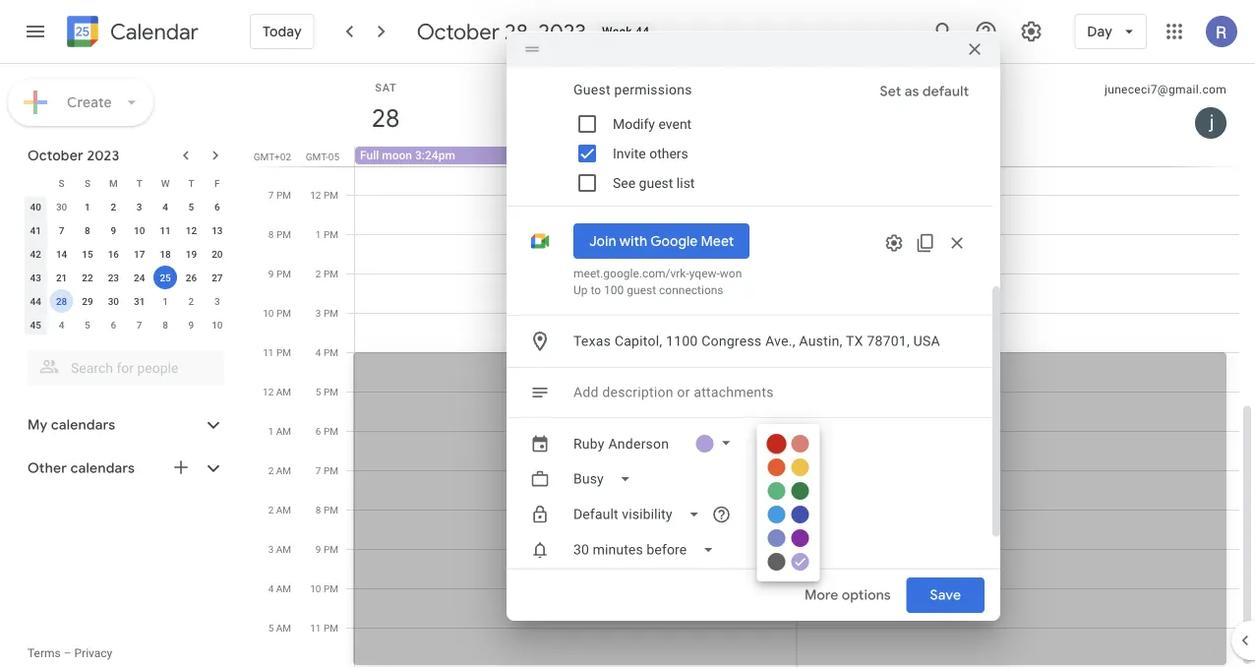 Task type: locate. For each thing, give the bounding box(es) containing it.
23 element
[[102, 266, 125, 289]]

junececi7@gmail.com
[[1105, 83, 1227, 96]]

22 element
[[76, 266, 99, 289]]

2 am
[[268, 464, 291, 476], [268, 504, 291, 516]]

capitol,
[[615, 333, 663, 349]]

1 horizontal spatial 30
[[108, 295, 119, 307]]

s up september 30 element
[[59, 177, 65, 189]]

set as default
[[880, 83, 969, 100]]

calendars down my calendars dropdown button
[[70, 460, 135, 477]]

12 pm
[[310, 189, 338, 201]]

11 pm up '12 am'
[[263, 346, 291, 358]]

2 vertical spatial 6
[[316, 425, 321, 437]]

1 horizontal spatial 2023
[[538, 18, 586, 45]]

15 element
[[76, 242, 99, 266]]

5 for november 5 element on the left
[[85, 319, 90, 331]]

45
[[30, 319, 41, 331]]

10 pm right 4 am
[[310, 582, 338, 594]]

0 horizontal spatial 44
[[30, 295, 41, 307]]

0 horizontal spatial 10 pm
[[263, 307, 291, 319]]

4 for november 4 element
[[59, 319, 64, 331]]

row group containing 40
[[23, 195, 230, 337]]

1 vertical spatial calendars
[[70, 460, 135, 477]]

5
[[189, 201, 194, 213], [85, 319, 90, 331], [316, 386, 321, 398], [268, 622, 274, 634]]

11 up 18
[[160, 224, 171, 236]]

6 down 30 element
[[111, 319, 116, 331]]

12
[[310, 189, 321, 201], [186, 224, 197, 236], [263, 386, 274, 398]]

guest down the meet.google.com/vrk- on the top
[[627, 283, 656, 297]]

1 vertical spatial october
[[28, 147, 84, 164]]

30 right 40
[[56, 201, 67, 213]]

3 for november 3 "element"
[[214, 295, 220, 307]]

october left 28,
[[417, 18, 500, 45]]

0 vertical spatial 44
[[636, 25, 650, 38]]

1 vertical spatial 2 am
[[268, 504, 291, 516]]

0 vertical spatial 8 pm
[[268, 228, 291, 240]]

12 for 12
[[186, 224, 197, 236]]

1 row from the top
[[23, 171, 230, 195]]

0 vertical spatial 2 am
[[268, 464, 291, 476]]

0 vertical spatial 11
[[160, 224, 171, 236]]

gmt+02
[[254, 151, 291, 162]]

set
[[880, 83, 902, 100]]

0 vertical spatial calendars
[[51, 416, 115, 434]]

28 inside 28 column header
[[370, 102, 398, 134]]

8 pm left 1 pm
[[268, 228, 291, 240]]

11 pm right 5 am
[[310, 622, 338, 634]]

44 up 45
[[30, 295, 41, 307]]

28 down sat
[[370, 102, 398, 134]]

row
[[23, 171, 230, 195], [23, 195, 230, 218], [23, 218, 230, 242], [23, 242, 230, 266], [23, 266, 230, 289], [23, 289, 230, 313], [23, 313, 230, 337]]

5 up 6 pm
[[316, 386, 321, 398]]

calendars inside dropdown button
[[70, 460, 135, 477]]

invite
[[613, 145, 646, 161]]

0 vertical spatial guest
[[639, 175, 673, 191]]

2 horizontal spatial 6
[[316, 425, 321, 437]]

guest
[[639, 175, 673, 191], [627, 283, 656, 297]]

full moon 3:24pm row
[[346, 147, 1256, 166]]

6 down f
[[214, 201, 220, 213]]

30 for september 30 element
[[56, 201, 67, 213]]

october for october 2023
[[28, 147, 84, 164]]

1 horizontal spatial 10 pm
[[310, 582, 338, 594]]

4 down the '28' cell
[[59, 319, 64, 331]]

group
[[566, 74, 977, 198]]

19
[[186, 248, 197, 260]]

100
[[604, 283, 624, 297]]

2023 up m on the top
[[87, 147, 119, 164]]

yqew-
[[689, 267, 720, 280]]

10 up 17
[[134, 224, 145, 236]]

30 element
[[102, 289, 125, 313]]

2 vertical spatial 11
[[310, 622, 321, 634]]

calendars up other calendars
[[51, 416, 115, 434]]

attachments
[[694, 384, 774, 400]]

1 vertical spatial 12
[[186, 224, 197, 236]]

0 vertical spatial 30
[[56, 201, 67, 213]]

banana, set event color menu item
[[791, 459, 809, 476]]

12 inside october 2023 grid
[[186, 224, 197, 236]]

0 horizontal spatial t
[[136, 177, 142, 189]]

28 column header
[[355, 64, 797, 147]]

–
[[64, 646, 71, 660]]

5 down 29 'element'
[[85, 319, 90, 331]]

5 am from the top
[[276, 543, 291, 555]]

october 2023 grid
[[19, 171, 230, 337]]

10 right november 10 element
[[263, 307, 274, 319]]

2 up 3 pm
[[316, 268, 321, 279]]

0 vertical spatial 7 pm
[[268, 189, 291, 201]]

usa
[[914, 333, 941, 349]]

saturday, october 28 element
[[363, 95, 408, 141]]

moon
[[382, 149, 412, 162]]

1 down 12 pm
[[316, 228, 321, 240]]

8
[[85, 224, 90, 236], [268, 228, 274, 240], [163, 319, 168, 331], [316, 504, 321, 516]]

12 up 19
[[186, 224, 197, 236]]

1 vertical spatial 11
[[263, 346, 274, 358]]

10 element
[[128, 218, 151, 242]]

am up 4 am
[[276, 543, 291, 555]]

12 for 12 am
[[263, 386, 274, 398]]

november 9 element
[[180, 313, 203, 337]]

default
[[923, 83, 969, 100]]

0 horizontal spatial 30
[[56, 201, 67, 213]]

10 right 4 am
[[310, 582, 321, 594]]

30 for 30 element
[[108, 295, 119, 307]]

texas capitol, 1100 congress ave., austin, tx 78701, usa
[[574, 333, 941, 349]]

0 horizontal spatial 9 pm
[[268, 268, 291, 279]]

5 down 4 am
[[268, 622, 274, 634]]

28 inside 28 element
[[56, 295, 67, 307]]

7
[[268, 189, 274, 201], [59, 224, 64, 236], [137, 319, 142, 331], [316, 464, 321, 476]]

8 right the 13 element
[[268, 228, 274, 240]]

texas capitol, 1100 congress ave., austin, tx 78701, usa button
[[566, 324, 977, 359]]

4 down the "3 am"
[[268, 582, 274, 594]]

2 row from the top
[[23, 195, 230, 218]]

am down the "3 am"
[[276, 582, 291, 594]]

20 element
[[205, 242, 229, 266]]

7 row from the top
[[23, 313, 230, 337]]

ave.,
[[766, 333, 796, 349]]

26 element
[[180, 266, 203, 289]]

s left m on the top
[[85, 177, 90, 189]]

0 horizontal spatial 28
[[56, 295, 67, 307]]

2 down m on the top
[[111, 201, 116, 213]]

november 4 element
[[50, 313, 73, 337]]

am
[[276, 386, 291, 398], [276, 425, 291, 437], [276, 464, 291, 476], [276, 504, 291, 516], [276, 543, 291, 555], [276, 582, 291, 594], [276, 622, 291, 634]]

1 horizontal spatial 12
[[263, 386, 274, 398]]

1 vertical spatial 7 pm
[[316, 464, 338, 476]]

10
[[134, 224, 145, 236], [263, 307, 274, 319], [212, 319, 223, 331], [310, 582, 321, 594]]

6
[[214, 201, 220, 213], [111, 319, 116, 331], [316, 425, 321, 437]]

9
[[111, 224, 116, 236], [268, 268, 274, 279], [189, 319, 194, 331], [316, 543, 321, 555]]

2 2 am from the top
[[268, 504, 291, 516]]

78701,
[[867, 333, 910, 349]]

5 for 5 am
[[268, 622, 274, 634]]

6 pm
[[316, 425, 338, 437]]

0 horizontal spatial october
[[28, 147, 84, 164]]

1 horizontal spatial s
[[85, 177, 90, 189]]

6 row from the top
[[23, 289, 230, 313]]

ruby
[[574, 435, 605, 452]]

0 vertical spatial 10 pm
[[263, 307, 291, 319]]

t left w
[[136, 177, 142, 189]]

17
[[134, 248, 145, 260]]

9 pm left 2 pm
[[268, 268, 291, 279]]

join
[[589, 232, 616, 250]]

9 pm right the "3 am"
[[316, 543, 338, 555]]

2 horizontal spatial 12
[[310, 189, 321, 201]]

1 vertical spatial 10 pm
[[310, 582, 338, 594]]

row containing 41
[[23, 218, 230, 242]]

11 pm
[[263, 346, 291, 358], [310, 622, 338, 634]]

week 44
[[602, 25, 650, 38]]

3 down 2 pm
[[316, 307, 321, 319]]

30 inside september 30 element
[[56, 201, 67, 213]]

full
[[360, 149, 379, 162]]

1 horizontal spatial 6
[[214, 201, 220, 213]]

5 row from the top
[[23, 266, 230, 289]]

0 horizontal spatial 7 pm
[[268, 189, 291, 201]]

am down the 1 am
[[276, 464, 291, 476]]

row containing 45
[[23, 313, 230, 337]]

1 vertical spatial 2023
[[87, 147, 119, 164]]

4 am from the top
[[276, 504, 291, 516]]

11 up '12 am'
[[263, 346, 274, 358]]

None search field
[[0, 342, 244, 386]]

4 up 5 pm
[[316, 346, 321, 358]]

28 grid
[[252, 64, 1256, 668]]

won
[[720, 267, 742, 280]]

11 right 5 am
[[310, 622, 321, 634]]

0 horizontal spatial 11
[[160, 224, 171, 236]]

2 am up the "3 am"
[[268, 504, 291, 516]]

permissions
[[614, 81, 692, 97]]

8 pm
[[268, 228, 291, 240], [316, 504, 338, 516]]

1 vertical spatial 28
[[56, 295, 67, 307]]

3 pm
[[316, 307, 338, 319]]

30 inside 30 element
[[108, 295, 119, 307]]

t
[[136, 177, 142, 189], [188, 177, 194, 189]]

0 horizontal spatial 11 pm
[[263, 346, 291, 358]]

2 vertical spatial 12
[[263, 386, 274, 398]]

guest left list
[[639, 175, 673, 191]]

1 down 25 cell
[[163, 295, 168, 307]]

other calendars
[[28, 460, 135, 477]]

10 pm left 3 pm
[[263, 307, 291, 319]]

1 horizontal spatial 28
[[370, 102, 398, 134]]

1 for november 1 element
[[163, 295, 168, 307]]

7 pm down gmt+02
[[268, 189, 291, 201]]

1 vertical spatial 11 pm
[[310, 622, 338, 634]]

9 up the 16 element
[[111, 224, 116, 236]]

september 30 element
[[50, 195, 73, 218]]

12 down gmt- in the left top of the page
[[310, 189, 321, 201]]

privacy
[[74, 646, 112, 660]]

27
[[212, 272, 223, 283]]

0 vertical spatial october
[[417, 18, 500, 45]]

with
[[620, 232, 648, 250]]

0 vertical spatial 9 pm
[[268, 268, 291, 279]]

flamingo, set event color menu item
[[791, 435, 809, 453]]

grape, set event color menu item
[[791, 529, 809, 547]]

0 horizontal spatial s
[[59, 177, 65, 189]]

row group inside october 2023 grid
[[23, 195, 230, 337]]

1 am from the top
[[276, 386, 291, 398]]

1 horizontal spatial t
[[188, 177, 194, 189]]

m
[[109, 177, 118, 189]]

my calendars button
[[4, 409, 244, 441]]

1 horizontal spatial 11
[[263, 346, 274, 358]]

3
[[137, 201, 142, 213], [214, 295, 220, 307], [316, 307, 321, 319], [268, 543, 274, 555]]

1 horizontal spatial 11 pm
[[310, 622, 338, 634]]

calendars
[[51, 416, 115, 434], [70, 460, 135, 477]]

28 down 21
[[56, 295, 67, 307]]

21 element
[[50, 266, 73, 289]]

november 8 element
[[154, 313, 177, 337]]

7 pm down 6 pm
[[316, 464, 338, 476]]

row group
[[23, 195, 230, 337]]

1 s from the left
[[59, 177, 65, 189]]

42
[[30, 248, 41, 260]]

4 for 4 pm
[[316, 346, 321, 358]]

1 vertical spatial guest
[[627, 283, 656, 297]]

am down '12 am'
[[276, 425, 291, 437]]

2
[[111, 201, 116, 213], [316, 268, 321, 279], [189, 295, 194, 307], [268, 464, 274, 476], [268, 504, 274, 516]]

0 horizontal spatial 8 pm
[[268, 228, 291, 240]]

1
[[85, 201, 90, 213], [316, 228, 321, 240], [163, 295, 168, 307], [268, 425, 274, 437]]

0 vertical spatial 12
[[310, 189, 321, 201]]

6 right the 1 am
[[316, 425, 321, 437]]

4
[[163, 201, 168, 213], [59, 319, 64, 331], [316, 346, 321, 358], [268, 582, 274, 594]]

2 am from the top
[[276, 425, 291, 437]]

october up september 30 element
[[28, 147, 84, 164]]

terms link
[[28, 646, 61, 660]]

f
[[215, 177, 220, 189]]

1 down '12 am'
[[268, 425, 274, 437]]

1 horizontal spatial 44
[[636, 25, 650, 38]]

1 horizontal spatial october
[[417, 18, 500, 45]]

6 for november 6 element
[[111, 319, 116, 331]]

lavender, set event color menu item
[[768, 529, 785, 547]]

9 pm
[[268, 268, 291, 279], [316, 543, 338, 555]]

14
[[56, 248, 67, 260]]

am down 4 am
[[276, 622, 291, 634]]

6 inside 28 grid
[[316, 425, 321, 437]]

3 row from the top
[[23, 218, 230, 242]]

1 horizontal spatial 8 pm
[[316, 504, 338, 516]]

18 element
[[154, 242, 177, 266]]

0 horizontal spatial 12
[[186, 224, 197, 236]]

19 element
[[180, 242, 203, 266]]

am up the "3 am"
[[276, 504, 291, 516]]

1 vertical spatial 30
[[108, 295, 119, 307]]

24
[[134, 272, 145, 283]]

0 vertical spatial 2023
[[538, 18, 586, 45]]

16 element
[[102, 242, 125, 266]]

3 for 3 am
[[268, 543, 274, 555]]

row containing 40
[[23, 195, 230, 218]]

2023 right 28,
[[538, 18, 586, 45]]

see guest list
[[613, 175, 695, 191]]

30 down 23
[[108, 295, 119, 307]]

28 element
[[50, 289, 73, 313]]

4 row from the top
[[23, 242, 230, 266]]

10 inside 'element'
[[134, 224, 145, 236]]

3 up 4 am
[[268, 543, 274, 555]]

1 vertical spatial 6
[[111, 319, 116, 331]]

10 pm
[[263, 307, 291, 319], [310, 582, 338, 594]]

None field
[[566, 461, 647, 497], [566, 497, 716, 532], [566, 532, 730, 568], [566, 461, 647, 497], [566, 497, 716, 532], [566, 532, 730, 568]]

pm
[[276, 189, 291, 201], [324, 189, 338, 201], [276, 228, 291, 240], [324, 228, 338, 240], [276, 268, 291, 279], [324, 268, 338, 279], [276, 307, 291, 319], [324, 307, 338, 319], [276, 346, 291, 358], [324, 346, 338, 358], [324, 386, 338, 398], [324, 425, 338, 437], [324, 464, 338, 476], [324, 504, 338, 516], [324, 543, 338, 555], [324, 582, 338, 594], [324, 622, 338, 634]]

week
[[602, 25, 632, 38]]

8 pm down 6 pm
[[316, 504, 338, 516]]

0 horizontal spatial 6
[[111, 319, 116, 331]]

am up the 1 am
[[276, 386, 291, 398]]

2023
[[538, 18, 586, 45], [87, 147, 119, 164]]

2 pm
[[316, 268, 338, 279]]

0 vertical spatial 28
[[370, 102, 398, 134]]

3 up november 10 element
[[214, 295, 220, 307]]

calendar
[[110, 18, 199, 46]]

calendars inside dropdown button
[[51, 416, 115, 434]]

1 vertical spatial 44
[[30, 295, 41, 307]]

12 up the 1 am
[[263, 386, 274, 398]]

31 element
[[128, 289, 151, 313]]

t right w
[[188, 177, 194, 189]]

calendars for other calendars
[[70, 460, 135, 477]]

2 s from the left
[[85, 177, 90, 189]]

0 vertical spatial 6
[[214, 201, 220, 213]]

44 right week
[[636, 25, 650, 38]]

2 am down the 1 am
[[268, 464, 291, 476]]

other
[[28, 460, 67, 477]]

24 element
[[128, 266, 151, 289]]

gmt-
[[306, 151, 328, 162]]

2 down the 1 am
[[268, 464, 274, 476]]

11
[[160, 224, 171, 236], [263, 346, 274, 358], [310, 622, 321, 634]]

1 vertical spatial 9 pm
[[316, 543, 338, 555]]

w
[[161, 177, 170, 189]]

3 inside "element"
[[214, 295, 220, 307]]



Task type: describe. For each thing, give the bounding box(es) containing it.
october for october 28, 2023
[[417, 18, 500, 45]]

november 1 element
[[154, 289, 177, 313]]

11 inside row group
[[160, 224, 171, 236]]

as
[[905, 83, 919, 100]]

calendars for my calendars
[[51, 416, 115, 434]]

28 cell
[[49, 289, 75, 313]]

row containing 44
[[23, 289, 230, 313]]

2 horizontal spatial 11
[[310, 622, 321, 634]]

28,
[[505, 18, 533, 45]]

44 inside row group
[[30, 295, 41, 307]]

modify
[[613, 116, 655, 132]]

3 am from the top
[[276, 464, 291, 476]]

26
[[186, 272, 197, 283]]

29 element
[[76, 289, 99, 313]]

5 pm
[[316, 386, 338, 398]]

27 element
[[205, 266, 229, 289]]

full moon 3:24pm button
[[355, 147, 785, 164]]

29
[[82, 295, 93, 307]]

1 am
[[268, 425, 291, 437]]

22
[[82, 272, 93, 283]]

meet.google.com/vrk-
[[574, 267, 690, 280]]

12 element
[[180, 218, 203, 242]]

calendar color menu item
[[791, 553, 809, 571]]

join with google meet
[[589, 232, 734, 250]]

1 t from the left
[[136, 177, 142, 189]]

connections
[[659, 283, 724, 297]]

05
[[328, 151, 339, 162]]

guest permissions
[[574, 81, 692, 97]]

create button
[[8, 79, 153, 126]]

12 am
[[263, 386, 291, 398]]

sage, set event color menu item
[[768, 482, 785, 500]]

congress
[[702, 333, 762, 349]]

guest inside meet.google.com/vrk-yqew-won up to 100 guest connections
[[627, 283, 656, 297]]

day
[[1088, 23, 1113, 40]]

privacy link
[[74, 646, 112, 660]]

or
[[677, 384, 690, 400]]

43
[[30, 272, 41, 283]]

13 element
[[205, 218, 229, 242]]

tx
[[846, 333, 864, 349]]

sat 28
[[370, 81, 398, 134]]

1 for 1 am
[[268, 425, 274, 437]]

17 element
[[128, 242, 151, 266]]

guest
[[574, 81, 611, 97]]

sat
[[375, 81, 397, 93]]

basil, set event color menu item
[[791, 482, 809, 500]]

41
[[30, 224, 41, 236]]

0 horizontal spatial 2023
[[87, 147, 119, 164]]

Search for people text field
[[39, 350, 213, 386]]

full moon 3:24pm
[[360, 149, 455, 162]]

my calendars
[[28, 416, 115, 434]]

8 down november 1 element
[[163, 319, 168, 331]]

add
[[574, 384, 599, 400]]

group containing guest permissions
[[566, 74, 977, 198]]

9 right the "3 am"
[[316, 543, 321, 555]]

create
[[67, 93, 112, 111]]

tangerine, set event color menu item
[[768, 459, 785, 476]]

row containing 42
[[23, 242, 230, 266]]

0 vertical spatial 11 pm
[[263, 346, 291, 358]]

5 for 5 pm
[[316, 386, 321, 398]]

ruby anderson
[[574, 435, 669, 452]]

peacock, set event color menu item
[[768, 506, 785, 523]]

row containing s
[[23, 171, 230, 195]]

7 down 6 pm
[[316, 464, 321, 476]]

meet
[[701, 232, 734, 250]]

1 for 1 pm
[[316, 228, 321, 240]]

guest inside group
[[639, 175, 673, 191]]

6 am from the top
[[276, 582, 291, 594]]

modify event
[[613, 116, 692, 132]]

meet.google.com/vrk-yqew-won up to 100 guest connections
[[574, 267, 742, 297]]

1 2 am from the top
[[268, 464, 291, 476]]

my
[[28, 416, 48, 434]]

5 am
[[268, 622, 291, 634]]

7 down 31 element
[[137, 319, 142, 331]]

23
[[108, 272, 119, 283]]

25
[[160, 272, 171, 283]]

25, today element
[[154, 266, 177, 289]]

november 2 element
[[180, 289, 203, 313]]

join with google meet link
[[574, 223, 750, 259]]

14 element
[[50, 242, 73, 266]]

4 up 11 element
[[163, 201, 168, 213]]

21
[[56, 272, 67, 283]]

terms
[[28, 646, 61, 660]]

1 right september 30 element
[[85, 201, 90, 213]]

google
[[651, 232, 698, 250]]

2 t from the left
[[188, 177, 194, 189]]

25 cell
[[152, 266, 178, 289]]

10 down november 3 "element"
[[212, 319, 223, 331]]

9 right 27 element
[[268, 268, 274, 279]]

october 28, 2023
[[417, 18, 586, 45]]

3:24pm
[[415, 149, 455, 162]]

settings menu image
[[1020, 20, 1043, 43]]

add other calendars image
[[171, 458, 191, 477]]

3 for 3 pm
[[316, 307, 321, 319]]

18
[[160, 248, 171, 260]]

20
[[212, 248, 223, 260]]

7 am from the top
[[276, 622, 291, 634]]

november 3 element
[[205, 289, 229, 313]]

november 6 element
[[102, 313, 125, 337]]

invite others
[[613, 145, 689, 161]]

description
[[603, 384, 674, 400]]

row containing 43
[[23, 266, 230, 289]]

7 down september 30 element
[[59, 224, 64, 236]]

15
[[82, 248, 93, 260]]

terms – privacy
[[28, 646, 112, 660]]

blueberry, set event color menu item
[[791, 506, 809, 523]]

calendar element
[[63, 12, 199, 55]]

main drawer image
[[24, 20, 47, 43]]

1 vertical spatial 8 pm
[[316, 504, 338, 516]]

8 up 15 element
[[85, 224, 90, 236]]

1 horizontal spatial 7 pm
[[316, 464, 338, 476]]

1 horizontal spatial 9 pm
[[316, 543, 338, 555]]

others
[[650, 145, 689, 161]]

8 down 6 pm
[[316, 504, 321, 516]]

4 am
[[268, 582, 291, 594]]

2 down 26 "element" at top
[[189, 295, 194, 307]]

3 am
[[268, 543, 291, 555]]

11 element
[[154, 218, 177, 242]]

november 10 element
[[205, 313, 229, 337]]

up
[[574, 283, 588, 297]]

other calendars button
[[4, 453, 244, 484]]

day button
[[1075, 8, 1147, 55]]

calendar heading
[[106, 18, 199, 46]]

event
[[659, 116, 692, 132]]

3 up 10 'element'
[[137, 201, 142, 213]]

texas
[[574, 333, 611, 349]]

see
[[613, 175, 636, 191]]

31
[[134, 295, 145, 307]]

1100
[[666, 333, 698, 349]]

7 down gmt+02
[[268, 189, 274, 201]]

4 for 4 am
[[268, 582, 274, 594]]

anderson
[[609, 435, 669, 452]]

5 up 12 element on the top of page
[[189, 201, 194, 213]]

40
[[30, 201, 41, 213]]

9 down november 2 element
[[189, 319, 194, 331]]

6 for 6 pm
[[316, 425, 321, 437]]

add description or attachments
[[574, 384, 774, 400]]

november 7 element
[[128, 313, 151, 337]]

set as default button
[[872, 74, 977, 109]]

12 for 12 pm
[[310, 189, 321, 201]]

october 2023
[[28, 147, 119, 164]]

tomato, set event color menu item
[[767, 434, 786, 454]]

november 5 element
[[76, 313, 99, 337]]

graphite, set event color menu item
[[768, 553, 785, 571]]

2 up the "3 am"
[[268, 504, 274, 516]]

4 pm
[[316, 346, 338, 358]]

austin,
[[799, 333, 843, 349]]



Task type: vqa. For each thing, say whether or not it's contained in the screenshot.


